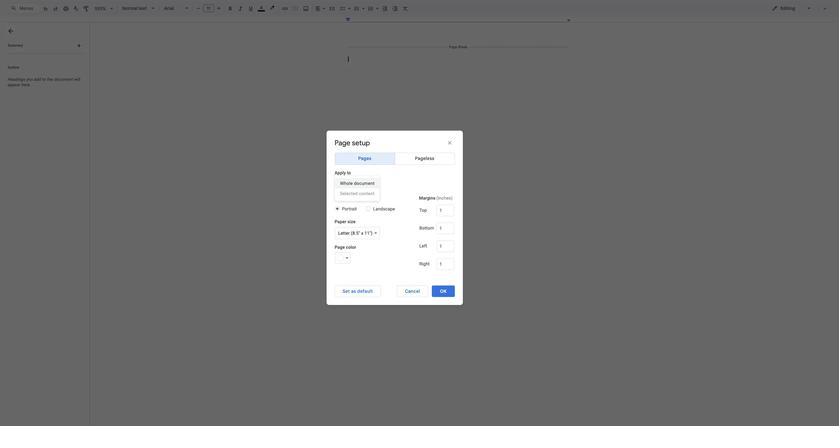 Task type: describe. For each thing, give the bounding box(es) containing it.
Left text field
[[437, 241, 454, 252]]

color
[[346, 245, 356, 250]]

page setup application
[[0, 0, 840, 427]]

page color white image
[[337, 255, 344, 262]]

(8.5"
[[351, 231, 360, 236]]

content
[[359, 191, 375, 197]]

Menus field
[[8, 4, 40, 13]]

size
[[348, 220, 356, 225]]

default
[[357, 289, 373, 295]]

to
[[347, 170, 351, 176]]

selected content
[[340, 191, 375, 197]]

page for page color
[[335, 245, 345, 250]]

page setup
[[335, 139, 370, 147]]

whole document up selected content "menu item"
[[340, 181, 375, 186]]

cancel button
[[397, 286, 428, 298]]

apply
[[335, 170, 346, 176]]

page setup dialog
[[327, 131, 463, 306]]

document inside option
[[352, 182, 372, 187]]

(inches)
[[437, 196, 453, 201]]

page for page setup
[[335, 139, 351, 147]]

pages
[[358, 156, 372, 161]]

apply to whole document option
[[338, 181, 372, 188]]

apply to
[[335, 170, 351, 176]]

whole document inside apply to whole document option
[[338, 182, 372, 187]]

orientation option group
[[333, 196, 398, 219]]

as
[[351, 289, 356, 295]]

page color
[[335, 245, 356, 250]]

document up the content
[[354, 181, 375, 186]]

bottom
[[420, 226, 434, 231]]

portrait
[[342, 207, 357, 212]]

left
[[420, 244, 427, 249]]

ok
[[440, 289, 447, 295]]

margins
[[419, 196, 436, 201]]

margins (inches)
[[419, 196, 453, 201]]



Task type: vqa. For each thing, say whether or not it's contained in the screenshot.
Tab List
yes



Task type: locate. For each thing, give the bounding box(es) containing it.
paper
[[335, 220, 347, 225]]

cancel
[[405, 289, 420, 295]]

letter (8.5" x 11")
[[338, 231, 373, 236]]

page setup heading
[[335, 139, 399, 148]]

selected content menu item
[[340, 191, 375, 197]]

pages tab panel
[[333, 170, 455, 278]]

menu inside page setup application
[[335, 176, 380, 201]]

document up selected content "menu item"
[[352, 182, 372, 187]]

1 page from the top
[[335, 139, 351, 147]]

right
[[420, 262, 430, 267]]

tab list containing pages
[[335, 153, 455, 170]]

x
[[361, 231, 364, 236]]

menu
[[335, 176, 380, 201]]

whole document
[[340, 181, 375, 186], [338, 182, 372, 187]]

paper size
[[335, 220, 356, 225]]

selected
[[340, 191, 358, 197]]

ok button
[[432, 286, 455, 298]]

top
[[420, 208, 427, 213]]

set as default
[[343, 289, 373, 295]]

document
[[354, 181, 375, 186], [352, 182, 372, 187]]

page up page color white image
[[335, 245, 345, 250]]

whole
[[340, 181, 353, 186], [338, 182, 351, 187]]

group inside 'pages' tab panel
[[419, 196, 455, 278]]

orientation
[[335, 196, 357, 201]]

page left setup
[[335, 139, 351, 147]]

setup
[[352, 139, 370, 147]]

page
[[335, 139, 351, 147], [335, 245, 345, 250]]

set as default button
[[335, 286, 381, 298]]

Landscape radio
[[364, 205, 397, 214]]

page inside tab panel
[[335, 245, 345, 250]]

Portrait radio
[[333, 205, 359, 214]]

landscape
[[373, 207, 395, 212]]

Top text field
[[437, 205, 454, 217]]

0 vertical spatial page
[[335, 139, 351, 147]]

group containing margins
[[419, 196, 455, 278]]

2 page from the top
[[335, 245, 345, 250]]

11")
[[365, 231, 373, 236]]

paper size list box
[[335, 228, 380, 240]]

Bottom text field
[[437, 223, 454, 235]]

page inside heading
[[335, 139, 351, 147]]

pageless
[[415, 156, 435, 161]]

whole document up selected content in the left of the page
[[338, 182, 372, 187]]

tab list inside page setup dialog
[[335, 153, 455, 170]]

Right text field
[[437, 259, 454, 270]]

main toolbar
[[40, 0, 411, 283]]

tab list
[[335, 153, 455, 170]]

letter
[[338, 231, 350, 236]]

letter, 8.5 inches by 11 inches option
[[338, 230, 373, 237]]

group
[[419, 196, 455, 278]]

whole inside option
[[338, 182, 351, 187]]

set
[[343, 289, 350, 295]]

menu containing whole document
[[335, 176, 380, 201]]

1 vertical spatial page
[[335, 245, 345, 250]]



